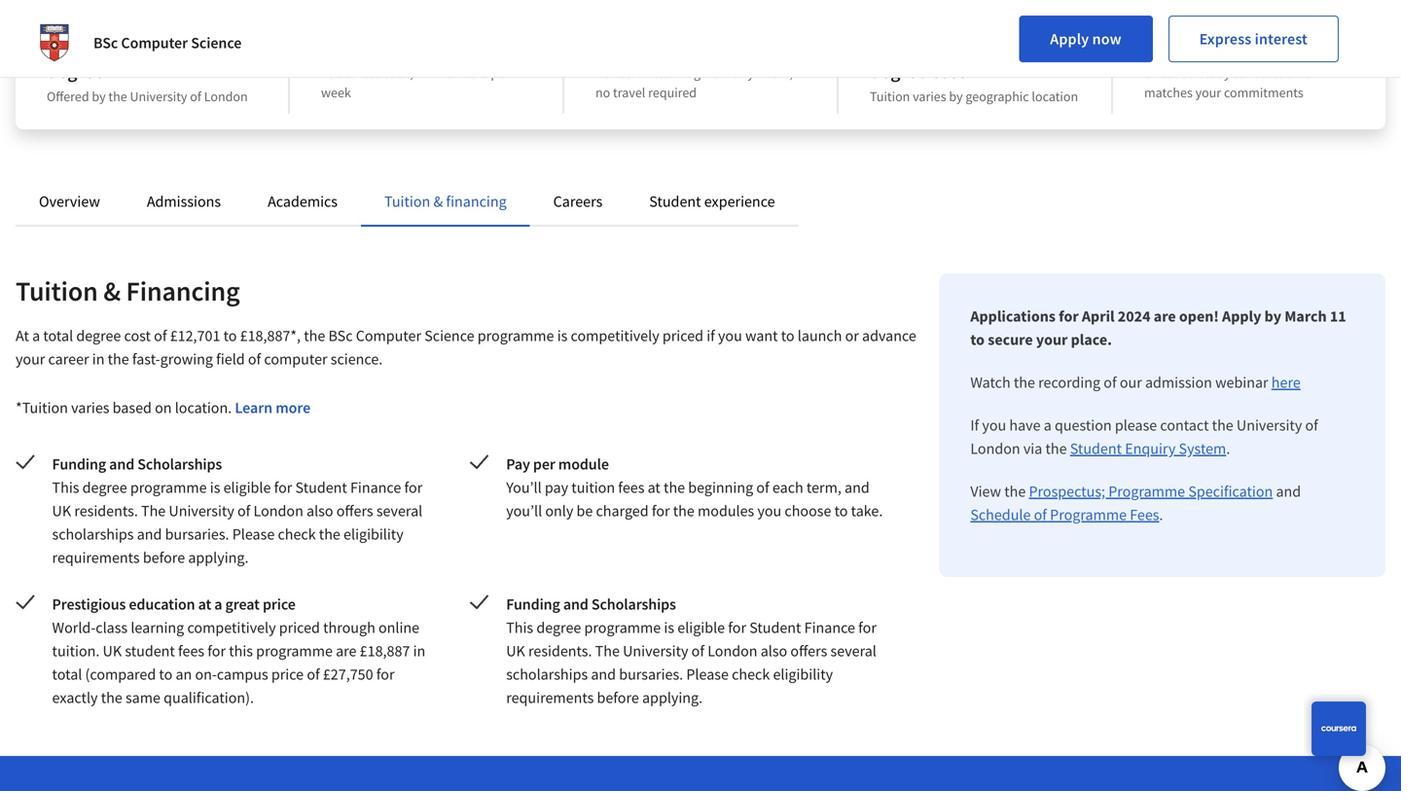 Task type: describe. For each thing, give the bounding box(es) containing it.
accredited bachelor's degree offered by the university of london
[[47, 36, 248, 105]]

student enquiry system .
[[1071, 439, 1231, 459]]

on-
[[195, 665, 217, 684]]

competitively inside prestigious education at a great price world-class learning competitively priced through online tuition. uk student fees for this programme are £18,887 in total (compared to an on-campus price of £27,750 for exactly the same qualification).
[[187, 618, 276, 638]]

please for before
[[232, 525, 275, 544]]

your inside flexibility choose a study schedule that matches your commitments
[[1196, 84, 1222, 101]]

choose
[[1145, 64, 1187, 82]]

to inside applications for april 2024 are open! apply by march 11 to secure your place.
[[971, 330, 985, 350]]

0 horizontal spatial varies
[[71, 398, 110, 418]]

total inside prestigious education at a great price world-class learning competitively priced through online tuition. uk student fees for this programme are £18,887 in total (compared to an on-campus price of £27,750 for exactly the same qualification).
[[52, 665, 82, 684]]

express
[[1200, 29, 1252, 49]]

the for before
[[595, 642, 620, 661]]

of inside pay per module you'll pay tuition fees at the beginning of each term, and you'll only be charged for the modules you choose to take.
[[757, 478, 770, 497]]

place.
[[1072, 330, 1113, 350]]

bsc inside at a total degree cost of £12,701 to £18,887*, the bsc computer science programme is competitively priced if you want to launch or advance your career in the fast-growing field of computer science.
[[329, 326, 353, 346]]

eligibility inside funding and scholarships this degree programme is eligible for student finance for uk residents. the university of london also offers several scholarships and bursaries. please check eligibility requirements before applying.
[[773, 665, 833, 684]]

flexibility choose a study schedule that matches your commitments
[[1145, 36, 1311, 101]]

2024
[[1118, 307, 1151, 326]]

prospectus; programme specification link
[[1029, 482, 1274, 501]]

are inside applications for april 2024 are open! apply by march 11 to secure your place.
[[1154, 307, 1177, 326]]

1 vertical spatial programme
[[1051, 505, 1127, 525]]

university inside funding and scholarships this degree programme is eligible for student finance for uk residents. the university of london also offers several scholarships and bursaries. please check eligibility requirements before applying.
[[623, 642, 689, 661]]

or
[[846, 326, 859, 346]]

exactly
[[52, 688, 98, 708]]

£27,750
[[323, 665, 373, 684]]

modules
[[698, 501, 755, 521]]

of inside if you have a question please contact the university of london via the
[[1306, 416, 1319, 435]]

you inside at a total degree cost of £12,701 to £18,887*, the bsc computer science programme is competitively priced if you want to launch or advance your career in the fast-growing field of computer science.
[[718, 326, 743, 346]]

career
[[48, 350, 89, 369]]

march
[[1285, 307, 1328, 326]]

degree inside 'accredited bachelor's degree offered by the university of london'
[[47, 59, 104, 83]]

cost inside at a total degree cost of £12,701 to £18,887*, the bsc computer science programme is competitively priced if you want to launch or advance your career in the fast-growing field of computer science.
[[124, 326, 151, 346]]

1 vertical spatial price
[[271, 665, 304, 684]]

offered
[[47, 88, 89, 105]]

priced inside prestigious education at a great price world-class learning competitively priced through online tuition. uk student fees for this programme are £18,887 in total (compared to an on-campus price of £27,750 for exactly the same qualification).
[[279, 618, 320, 638]]

no
[[596, 84, 611, 101]]

prestigious education at a great price world-class learning competitively priced through online tuition. uk student fees for this programme are £18,887 in total (compared to an on-campus price of £27,750 for exactly the same qualification).
[[52, 595, 426, 708]]

week
[[321, 84, 351, 101]]

check for the
[[278, 525, 316, 544]]

£12,701 to £18,887 total degree cost tuition varies by geographic location
[[870, 36, 1079, 105]]

of inside view the prospectus; programme specification and schedule of programme fees .
[[1034, 505, 1047, 525]]

programme inside prestigious education at a great price world-class learning competitively priced through online tuition. uk student fees for this programme are £18,887 in total (compared to an on-campus price of £27,750 for exactly the same qualification).
[[256, 642, 333, 661]]

0 horizontal spatial on
[[155, 398, 172, 418]]

apply inside button
[[1051, 29, 1090, 49]]

tuition
[[572, 478, 615, 497]]

apply now
[[1051, 29, 1122, 49]]

the left fast-
[[108, 350, 129, 369]]

fast-
[[132, 350, 160, 369]]

*tuition varies based on location. learn more
[[16, 398, 311, 418]]

if
[[971, 416, 980, 435]]

funding for funding and scholarships this degree programme is eligible for student finance for uk residents. the university of london also offers several scholarships and bursaries. please check the eligibility requirements before applying.
[[52, 455, 106, 474]]

23 courses total, 14 - 28 hours per week
[[321, 64, 510, 101]]

choose
[[785, 501, 832, 521]]

for inside applications for april 2024 are open! apply by march 11 to secure your place.
[[1059, 307, 1079, 326]]

applying. inside funding and scholarships this degree programme is eligible for student finance for uk residents. the university of london also offers several scholarships and bursaries. please check eligibility requirements before applying.
[[643, 688, 703, 708]]

qualification).
[[164, 688, 254, 708]]

learn
[[235, 398, 273, 418]]

flexibility
[[1145, 36, 1227, 60]]

fees inside pay per module you'll pay tuition fees at the beginning of each term, and you'll only be charged for the modules you choose to take.
[[619, 478, 645, 497]]

only
[[546, 501, 574, 521]]

the inside view the prospectus; programme specification and schedule of programme fees .
[[1005, 482, 1026, 501]]

london inside if you have a question please contact the university of london via the
[[971, 439, 1021, 459]]

0 vertical spatial bsc
[[93, 33, 118, 53]]

overview
[[39, 192, 100, 211]]

-
[[432, 64, 437, 82]]

this for this degree programme is eligible for student finance for uk residents. the university of london also offers several scholarships and bursaries. please check eligibility requirements before applying.
[[506, 618, 534, 638]]

charged
[[596, 501, 649, 521]]

scholarships for applying.
[[592, 595, 676, 614]]

uk for this degree programme is eligible for student finance for uk residents. the university of london also offers several scholarships and bursaries. please check eligibility requirements before applying.
[[506, 642, 526, 661]]

the left modules
[[673, 501, 695, 521]]

now
[[1093, 29, 1122, 49]]

£18,887 inside prestigious education at a great price world-class learning competitively priced through online tuition. uk student fees for this programme are £18,887 in total (compared to an on-campus price of £27,750 for exactly the same qualification).
[[360, 642, 410, 661]]

fees
[[1131, 505, 1160, 525]]

0 horizontal spatial computer
[[121, 33, 188, 53]]

student inside the funding and scholarships this degree programme is eligible for student finance for uk residents. the university of london also offers several scholarships and bursaries. please check the eligibility requirements before applying.
[[296, 478, 347, 497]]

0 horizontal spatial science
[[191, 33, 242, 53]]

hands-
[[596, 64, 637, 82]]

term,
[[807, 478, 842, 497]]

computer inside at a total degree cost of £12,701 to £18,887*, the bsc computer science programme is competitively priced if you want to launch or advance your career in the fast-growing field of computer science.
[[356, 326, 422, 346]]

1 horizontal spatial .
[[1227, 439, 1231, 459]]

bachelor's
[[139, 36, 226, 60]]

residents. for before
[[529, 642, 592, 661]]

admission
[[1146, 373, 1213, 392]]

experience
[[705, 192, 776, 211]]

matches
[[1145, 84, 1193, 101]]

. inside view the prospectus; programme specification and schedule of programme fees .
[[1160, 505, 1164, 525]]

is inside at a total degree cost of £12,701 to £18,887*, the bsc computer science programme is competitively priced if you want to launch or advance your career in the fast-growing field of computer science.
[[558, 326, 568, 346]]

priced inside at a total degree cost of £12,701 to £18,887*, the bsc computer science programme is competitively priced if you want to launch or advance your career in the fast-growing field of computer science.
[[663, 326, 704, 346]]

world-
[[52, 618, 96, 638]]

by inside 'accredited bachelor's degree offered by the university of london'
[[92, 88, 106, 105]]

& for financing
[[434, 192, 443, 211]]

(compared
[[85, 665, 156, 684]]

education
[[129, 595, 195, 614]]

£12,701 inside the £12,701 to £18,887 total degree cost tuition varies by geographic location
[[870, 36, 935, 60]]

total inside at a total degree cost of £12,701 to £18,887*, the bsc computer science programme is competitively priced if you want to launch or advance your career in the fast-growing field of computer science.
[[43, 326, 73, 346]]

express interest
[[1200, 29, 1308, 49]]

on inside hands-on learning from anywhere, no travel required
[[637, 64, 652, 82]]

by inside applications for april 2024 are open! apply by march 11 to secure your place.
[[1265, 307, 1282, 326]]

the for requirements
[[141, 501, 166, 521]]

you inside pay per module you'll pay tuition fees at the beginning of each term, and you'll only be charged for the modules you choose to take.
[[758, 501, 782, 521]]

the up computer
[[304, 326, 325, 346]]

hours
[[456, 64, 488, 82]]

is for funding and scholarships this degree programme is eligible for student finance for uk residents. the university of london also offers several scholarships and bursaries. please check the eligibility requirements before applying.
[[210, 478, 220, 497]]

£18,887 inside the £12,701 to £18,887 total degree cost tuition varies by geographic location
[[960, 36, 1025, 60]]

student
[[125, 642, 175, 661]]

the inside 'accredited bachelor's degree offered by the university of london'
[[108, 88, 127, 105]]

university inside the funding and scholarships this degree programme is eligible for student finance for uk residents. the university of london also offers several scholarships and bursaries. please check the eligibility requirements before applying.
[[169, 501, 234, 521]]

this
[[229, 642, 253, 661]]

applying. inside the funding and scholarships this degree programme is eligible for student finance for uk residents. the university of london also offers several scholarships and bursaries. please check the eligibility requirements before applying.
[[188, 548, 249, 568]]

applications for april 2024 are open! apply by march 11 to secure your place.
[[971, 307, 1347, 350]]

student inside funding and scholarships this degree programme is eligible for student finance for uk residents. the university of london also offers several scholarships and bursaries. please check eligibility requirements before applying.
[[750, 618, 802, 638]]

scholarships for before
[[506, 665, 588, 684]]

0 vertical spatial price
[[263, 595, 296, 614]]

required
[[649, 84, 697, 101]]

tuition & financing
[[16, 274, 240, 308]]

question
[[1055, 416, 1112, 435]]

pay
[[506, 455, 530, 474]]

eligible for before
[[224, 478, 271, 497]]

funding and scholarships this degree programme is eligible for student finance for uk residents. the university of london also offers several scholarships and bursaries. please check the eligibility requirements before applying.
[[52, 455, 423, 568]]

degree inside at a total degree cost of £12,701 to £18,887*, the bsc computer science programme is competitively priced if you want to launch or advance your career in the fast-growing field of computer science.
[[76, 326, 121, 346]]

please for applying.
[[687, 665, 729, 684]]

competitively inside at a total degree cost of £12,701 to £18,887*, the bsc computer science programme is competitively priced if you want to launch or advance your career in the fast-growing field of computer science.
[[571, 326, 660, 346]]

here
[[1272, 373, 1301, 392]]

funding for funding and scholarships this degree programme is eligible for student finance for uk residents. the university of london also offers several scholarships and bursaries. please check eligibility requirements before applying.
[[506, 595, 561, 614]]

learn more link
[[235, 398, 311, 418]]

of inside prestigious education at a great price world-class learning competitively priced through online tuition. uk student fees for this programme are £18,887 in total (compared to an on-campus price of £27,750 for exactly the same qualification).
[[307, 665, 320, 684]]

tuition.
[[52, 642, 100, 661]]

at
[[16, 326, 29, 346]]

growing
[[160, 350, 213, 369]]

admissions
[[147, 192, 221, 211]]

academics
[[268, 192, 338, 211]]

for inside pay per module you'll pay tuition fees at the beginning of each term, and you'll only be charged for the modules you choose to take.
[[652, 501, 670, 521]]

you'll
[[506, 501, 542, 521]]

fees inside prestigious education at a great price world-class learning competitively priced through online tuition. uk student fees for this programme are £18,887 in total (compared to an on-campus price of £27,750 for exactly the same qualification).
[[178, 642, 205, 661]]

location.
[[175, 398, 232, 418]]

eligibility inside the funding and scholarships this degree programme is eligible for student finance for uk residents. the university of london also offers several scholarships and bursaries. please check the eligibility requirements before applying.
[[344, 525, 404, 544]]

a inside prestigious education at a great price world-class learning competitively priced through online tuition. uk student fees for this programme are £18,887 in total (compared to an on-campus price of £27,750 for exactly the same qualification).
[[214, 595, 222, 614]]

offers for eligibility
[[791, 642, 828, 661]]

university inside 'accredited bachelor's degree offered by the university of london'
[[130, 88, 187, 105]]

careers
[[554, 192, 603, 211]]

23
[[321, 64, 335, 82]]

learning inside hands-on learning from anywhere, no travel required
[[654, 64, 701, 82]]

*tuition
[[16, 398, 68, 418]]

that
[[1288, 64, 1311, 82]]

london inside funding and scholarships this degree programme is eligible for student finance for uk residents. the university of london also offers several scholarships and bursaries. please check eligibility requirements before applying.
[[708, 642, 758, 661]]

webinar
[[1216, 373, 1269, 392]]

study
[[1200, 64, 1231, 82]]

bursaries. for applying.
[[619, 665, 684, 684]]

tuition & financing link
[[385, 192, 507, 211]]

courses
[[338, 64, 381, 82]]

is for funding and scholarships this degree programme is eligible for student finance for uk residents. the university of london also offers several scholarships and bursaries. please check eligibility requirements before applying.
[[664, 618, 675, 638]]

student experience
[[650, 192, 776, 211]]

at inside pay per module you'll pay tuition fees at the beginning of each term, and you'll only be charged for the modules you choose to take.
[[648, 478, 661, 497]]



Task type: vqa. For each thing, say whether or not it's contained in the screenshot.
"Magíster"
no



Task type: locate. For each thing, give the bounding box(es) containing it.
tuition for financing
[[385, 192, 431, 211]]

0 vertical spatial bursaries.
[[165, 525, 229, 544]]

1 horizontal spatial check
[[732, 665, 770, 684]]

schedule
[[971, 505, 1031, 525]]

interest
[[1256, 29, 1308, 49]]

the inside prestigious education at a great price world-class learning competitively priced through online tuition. uk student fees for this programme are £18,887 in total (compared to an on-campus price of £27,750 for exactly the same qualification).
[[101, 688, 122, 708]]

eligible inside the funding and scholarships this degree programme is eligible for student finance for uk residents. the university of london also offers several scholarships and bursaries. please check the eligibility requirements before applying.
[[224, 478, 271, 497]]

system
[[1179, 439, 1227, 459]]

is inside the funding and scholarships this degree programme is eligible for student finance for uk residents. the university of london also offers several scholarships and bursaries. please check the eligibility requirements before applying.
[[210, 478, 220, 497]]

to inside prestigious education at a great price world-class learning competitively priced through online tuition. uk student fees for this programme are £18,887 in total (compared to an on-campus price of £27,750 for exactly the same qualification).
[[159, 665, 173, 684]]

& left financing
[[103, 274, 121, 308]]

0 horizontal spatial scholarships
[[137, 455, 222, 474]]

£12,701 inside at a total degree cost of £12,701 to £18,887*, the bsc computer science programme is competitively priced if you want to launch or advance your career in the fast-growing field of computer science.
[[170, 326, 220, 346]]

programme down prospectus;
[[1051, 505, 1127, 525]]

1 horizontal spatial priced
[[663, 326, 704, 346]]

computer
[[121, 33, 188, 53], [356, 326, 422, 346]]

2 vertical spatial you
[[758, 501, 782, 521]]

degree
[[47, 59, 104, 83], [870, 59, 928, 83], [76, 326, 121, 346], [82, 478, 127, 497], [537, 618, 582, 638]]

this
[[52, 478, 79, 497], [506, 618, 534, 638]]

0 horizontal spatial £18,887
[[360, 642, 410, 661]]

0 vertical spatial please
[[232, 525, 275, 544]]

tuition & financing
[[385, 192, 507, 211]]

learning up required
[[654, 64, 701, 82]]

£18,887*,
[[240, 326, 301, 346]]

university
[[130, 88, 187, 105], [1237, 416, 1303, 435], [169, 501, 234, 521], [623, 642, 689, 661]]

same
[[126, 688, 161, 708]]

a
[[1190, 64, 1197, 82], [32, 326, 40, 346], [1044, 416, 1052, 435], [214, 595, 222, 614]]

1 vertical spatial finance
[[805, 618, 856, 638]]

1 horizontal spatial please
[[687, 665, 729, 684]]

1 horizontal spatial science
[[425, 326, 475, 346]]

please inside the funding and scholarships this degree programme is eligible for student finance for uk residents. the university of london also offers several scholarships and bursaries. please check the eligibility requirements before applying.
[[232, 525, 275, 544]]

0 horizontal spatial &
[[103, 274, 121, 308]]

in down online
[[413, 642, 426, 661]]

financing
[[126, 274, 240, 308]]

accredited
[[47, 36, 135, 60]]

1 vertical spatial funding
[[506, 595, 561, 614]]

tuition inside the £12,701 to £18,887 total degree cost tuition varies by geographic location
[[870, 88, 911, 105]]

through
[[323, 618, 376, 638]]

1 vertical spatial residents.
[[529, 642, 592, 661]]

offers for the
[[337, 501, 373, 521]]

bsc computer science
[[93, 33, 242, 53]]

this for this degree programme is eligible for student finance for uk residents. the university of london also offers several scholarships and bursaries. please check the eligibility requirements before applying.
[[52, 478, 79, 497]]

by left march on the right of the page
[[1265, 307, 1282, 326]]

science inside at a total degree cost of £12,701 to £18,887*, the bsc computer science programme is competitively priced if you want to launch or advance your career in the fast-growing field of computer science.
[[425, 326, 475, 346]]

be
[[577, 501, 593, 521]]

specification
[[1189, 482, 1274, 501]]

launch
[[798, 326, 843, 346]]

science.
[[331, 350, 383, 369]]

. down the 'prospectus; programme specification' link
[[1160, 505, 1164, 525]]

0 vertical spatial programme
[[1109, 482, 1186, 501]]

degree for funding and scholarships this degree programme is eligible for student finance for uk residents. the university of london also offers several scholarships and bursaries. please check the eligibility requirements before applying.
[[82, 478, 127, 497]]

a right 'at' at top
[[32, 326, 40, 346]]

fees up the an
[[178, 642, 205, 661]]

.
[[1227, 439, 1231, 459], [1160, 505, 1164, 525]]

1 vertical spatial check
[[732, 665, 770, 684]]

competitively left if
[[571, 326, 660, 346]]

funding down *tuition
[[52, 455, 106, 474]]

if you have a question please contact the university of london via the
[[971, 416, 1319, 459]]

the inside funding and scholarships this degree programme is eligible for student finance for uk residents. the university of london also offers several scholarships and bursaries. please check eligibility requirements before applying.
[[595, 642, 620, 661]]

0 horizontal spatial competitively
[[187, 618, 276, 638]]

london inside 'accredited bachelor's degree offered by the university of london'
[[204, 88, 248, 105]]

uk inside funding and scholarships this degree programme is eligible for student finance for uk residents. the university of london also offers several scholarships and bursaries. please check eligibility requirements before applying.
[[506, 642, 526, 661]]

applications
[[971, 307, 1056, 326]]

several for this degree programme is eligible for student finance for uk residents. the university of london also offers several scholarships and bursaries. please check the eligibility requirements before applying.
[[377, 501, 423, 521]]

travel
[[613, 84, 646, 101]]

1 vertical spatial £12,701
[[170, 326, 220, 346]]

in inside at a total degree cost of £12,701 to £18,887*, the bsc computer science programme is competitively priced if you want to launch or advance your career in the fast-growing field of computer science.
[[92, 350, 105, 369]]

bursaries. for before
[[165, 525, 229, 544]]

1 horizontal spatial uk
[[103, 642, 122, 661]]

priced left if
[[663, 326, 704, 346]]

an
[[176, 665, 192, 684]]

before inside the funding and scholarships this degree programme is eligible for student finance for uk residents. the university of london also offers several scholarships and bursaries. please check the eligibility requirements before applying.
[[143, 548, 185, 568]]

1 horizontal spatial £12,701
[[870, 36, 935, 60]]

location
[[1032, 88, 1079, 105]]

1 horizontal spatial bursaries.
[[619, 665, 684, 684]]

your
[[1196, 84, 1222, 101], [1037, 330, 1068, 350], [16, 350, 45, 369]]

to
[[939, 36, 956, 60], [224, 326, 237, 346], [782, 326, 795, 346], [971, 330, 985, 350], [835, 501, 848, 521], [159, 665, 173, 684]]

and inside view the prospectus; programme specification and schedule of programme fees .
[[1277, 482, 1302, 501]]

varies left geographic
[[913, 88, 947, 105]]

hands-on learning from anywhere, no travel required
[[596, 64, 793, 101]]

1 vertical spatial eligibility
[[773, 665, 833, 684]]

1 horizontal spatial you
[[758, 501, 782, 521]]

class
[[96, 618, 128, 638]]

varies left 'based'
[[71, 398, 110, 418]]

& left financing at top left
[[434, 192, 443, 211]]

also inside the funding and scholarships this degree programme is eligible for student finance for uk residents. the university of london also offers several scholarships and bursaries. please check the eligibility requirements before applying.
[[307, 501, 334, 521]]

prospectus;
[[1029, 482, 1106, 501]]

want
[[746, 326, 778, 346]]

1 vertical spatial apply
[[1223, 307, 1262, 326]]

your inside at a total degree cost of £12,701 to £18,887*, the bsc computer science programme is competitively priced if you want to launch or advance your career in the fast-growing field of computer science.
[[16, 350, 45, 369]]

1 vertical spatial total
[[43, 326, 73, 346]]

0 vertical spatial .
[[1227, 439, 1231, 459]]

1 horizontal spatial residents.
[[529, 642, 592, 661]]

1 horizontal spatial funding
[[506, 595, 561, 614]]

0 vertical spatial eligibility
[[344, 525, 404, 544]]

on up travel at the top
[[637, 64, 652, 82]]

1 horizontal spatial eligibility
[[773, 665, 833, 684]]

computer
[[264, 350, 328, 369]]

0 horizontal spatial eligibility
[[344, 525, 404, 544]]

0 horizontal spatial finance
[[350, 478, 401, 497]]

& for financing
[[103, 274, 121, 308]]

1 horizontal spatial is
[[558, 326, 568, 346]]

in
[[92, 350, 105, 369], [413, 642, 426, 661]]

2 horizontal spatial is
[[664, 618, 675, 638]]

0 vertical spatial check
[[278, 525, 316, 544]]

per inside pay per module you'll pay tuition fees at the beginning of each term, and you'll only be charged for the modules you choose to take.
[[533, 455, 556, 474]]

finance for the
[[350, 478, 401, 497]]

the inside the funding and scholarships this degree programme is eligible for student finance for uk residents. the university of london also offers several scholarships and bursaries. please check the eligibility requirements before applying.
[[319, 525, 341, 544]]

1 horizontal spatial cost
[[931, 59, 965, 83]]

0 horizontal spatial uk
[[52, 501, 71, 521]]

a inside if you have a question please contact the university of london via the
[[1044, 416, 1052, 435]]

your down study
[[1196, 84, 1222, 101]]

apply inside applications for april 2024 are open! apply by march 11 to secure your place.
[[1223, 307, 1262, 326]]

price right the campus
[[271, 665, 304, 684]]

scholarships
[[137, 455, 222, 474], [592, 595, 676, 614]]

watch
[[971, 373, 1011, 392]]

academics link
[[268, 192, 338, 211]]

1 horizontal spatial several
[[831, 642, 877, 661]]

on right 'based'
[[155, 398, 172, 418]]

2 horizontal spatial your
[[1196, 84, 1222, 101]]

of inside 'accredited bachelor's degree offered by the university of london'
[[190, 88, 201, 105]]

at a total degree cost of £12,701 to £18,887*, the bsc computer science programme is competitively priced if you want to launch or advance your career in the fast-growing field of computer science.
[[16, 326, 917, 369]]

1 horizontal spatial the
[[595, 642, 620, 661]]

programme inside the funding and scholarships this degree programme is eligible for student finance for uk residents. the university of london also offers several scholarships and bursaries. please check the eligibility requirements before applying.
[[130, 478, 207, 497]]

of inside the funding and scholarships this degree programme is eligible for student finance for uk residents. the university of london also offers several scholarships and bursaries. please check the eligibility requirements before applying.
[[238, 501, 251, 521]]

bursaries. inside the funding and scholarships this degree programme is eligible for student finance for uk residents. the university of london also offers several scholarships and bursaries. please check the eligibility requirements before applying.
[[165, 525, 229, 544]]

the right via
[[1046, 439, 1068, 459]]

at inside prestigious education at a great price world-class learning competitively priced through online tuition. uk student fees for this programme are £18,887 in total (compared to an on-campus price of £27,750 for exactly the same qualification).
[[198, 595, 211, 614]]

the up through
[[319, 525, 341, 544]]

the up schedule
[[1005, 482, 1026, 501]]

by left geographic
[[950, 88, 963, 105]]

total up 'career'
[[43, 326, 73, 346]]

bsc up "science."
[[329, 326, 353, 346]]

the down (compared
[[101, 688, 122, 708]]

a left study
[[1190, 64, 1197, 82]]

before inside funding and scholarships this degree programme is eligible for student finance for uk residents. the university of london also offers several scholarships and bursaries. please check eligibility requirements before applying.
[[597, 688, 639, 708]]

0 vertical spatial learning
[[654, 64, 701, 82]]

of inside funding and scholarships this degree programme is eligible for student finance for uk residents. the university of london also offers several scholarships and bursaries. please check eligibility requirements before applying.
[[692, 642, 705, 661]]

scholarships inside funding and scholarships this degree programme is eligible for student finance for uk residents. the university of london also offers several scholarships and bursaries. please check eligibility requirements before applying.
[[506, 665, 588, 684]]

and inside pay per module you'll pay tuition fees at the beginning of each term, and you'll only be charged for the modules you choose to take.
[[845, 478, 870, 497]]

1 vertical spatial the
[[595, 642, 620, 661]]

uk
[[52, 501, 71, 521], [103, 642, 122, 661], [506, 642, 526, 661]]

1 horizontal spatial also
[[761, 642, 788, 661]]

scholarships down *tuition varies based on location. learn more
[[137, 455, 222, 474]]

scholarships inside the funding and scholarships this degree programme is eligible for student finance for uk residents. the university of london also offers several scholarships and bursaries. please check the eligibility requirements before applying.
[[137, 455, 222, 474]]

0 horizontal spatial in
[[92, 350, 105, 369]]

our
[[1120, 373, 1143, 392]]

field
[[216, 350, 245, 369]]

also inside funding and scholarships this degree programme is eligible for student finance for uk residents. the university of london also offers several scholarships and bursaries. please check eligibility requirements before applying.
[[761, 642, 788, 661]]

2 vertical spatial is
[[664, 618, 675, 638]]

to inside pay per module you'll pay tuition fees at the beginning of each term, and you'll only be charged for the modules you choose to take.
[[835, 501, 848, 521]]

several inside funding and scholarships this degree programme is eligible for student finance for uk residents. the university of london also offers several scholarships and bursaries. please check eligibility requirements before applying.
[[831, 642, 877, 661]]

0 horizontal spatial the
[[141, 501, 166, 521]]

£18,887 down online
[[360, 642, 410, 661]]

1 vertical spatial scholarships
[[506, 665, 588, 684]]

0 horizontal spatial your
[[16, 350, 45, 369]]

0 vertical spatial competitively
[[571, 326, 660, 346]]

the right the watch
[[1014, 373, 1036, 392]]

0 horizontal spatial per
[[491, 64, 510, 82]]

0 horizontal spatial tuition
[[16, 274, 98, 308]]

0 vertical spatial at
[[648, 478, 661, 497]]

also for the
[[307, 501, 334, 521]]

learning down education
[[131, 618, 184, 638]]

schedule of programme fees link
[[971, 505, 1160, 525]]

per inside 23 courses total, 14 - 28 hours per week
[[491, 64, 510, 82]]

1 vertical spatial in
[[413, 642, 426, 661]]

the up the system
[[1213, 416, 1234, 435]]

requirements
[[52, 548, 140, 568], [506, 688, 594, 708]]

open!
[[1180, 307, 1220, 326]]

1 vertical spatial .
[[1160, 505, 1164, 525]]

you inside if you have a question please contact the university of london via the
[[983, 416, 1007, 435]]

eligible inside funding and scholarships this degree programme is eligible for student finance for uk residents. the university of london also offers several scholarships and bursaries. please check eligibility requirements before applying.
[[678, 618, 725, 638]]

view the prospectus; programme specification and schedule of programme fees .
[[971, 482, 1302, 525]]

1 horizontal spatial competitively
[[571, 326, 660, 346]]

the inside the funding and scholarships this degree programme is eligible for student finance for uk residents. the university of london also offers several scholarships and bursaries. please check the eligibility requirements before applying.
[[141, 501, 166, 521]]

overview link
[[39, 192, 100, 211]]

fees up charged
[[619, 478, 645, 497]]

1 vertical spatial applying.
[[643, 688, 703, 708]]

programme inside funding and scholarships this degree programme is eligible for student finance for uk residents. the university of london also offers several scholarships and bursaries. please check eligibility requirements before applying.
[[585, 618, 661, 638]]

via
[[1024, 439, 1043, 459]]

residents. inside the funding and scholarships this degree programme is eligible for student finance for uk residents. the university of london also offers several scholarships and bursaries. please check the eligibility requirements before applying.
[[74, 501, 138, 521]]

2 vertical spatial tuition
[[16, 274, 98, 308]]

0 horizontal spatial learning
[[131, 618, 184, 638]]

student experience link
[[650, 192, 776, 211]]

£18,887 up geographic
[[960, 36, 1025, 60]]

2 vertical spatial total
[[52, 665, 82, 684]]

0 vertical spatial you
[[718, 326, 743, 346]]

by inside the £12,701 to £18,887 total degree cost tuition varies by geographic location
[[950, 88, 963, 105]]

2 horizontal spatial tuition
[[870, 88, 911, 105]]

per right pay
[[533, 455, 556, 474]]

0 vertical spatial varies
[[913, 88, 947, 105]]

11
[[1331, 307, 1347, 326]]

bsc right university of london logo
[[93, 33, 118, 53]]

offers inside the funding and scholarships this degree programme is eligible for student finance for uk residents. the university of london also offers several scholarships and bursaries. please check the eligibility requirements before applying.
[[337, 501, 373, 521]]

0 vertical spatial per
[[491, 64, 510, 82]]

finance for eligibility
[[805, 618, 856, 638]]

in inside prestigious education at a great price world-class learning competitively priced through online tuition. uk student fees for this programme are £18,887 in total (compared to an on-campus price of £27,750 for exactly the same qualification).
[[413, 642, 426, 661]]

1 horizontal spatial apply
[[1223, 307, 1262, 326]]

your left place. at the top right
[[1037, 330, 1068, 350]]

1 vertical spatial fees
[[178, 642, 205, 661]]

uk for this degree programme is eligible for student finance for uk residents. the university of london also offers several scholarships and bursaries. please check the eligibility requirements before applying.
[[52, 501, 71, 521]]

careers link
[[554, 192, 603, 211]]

a inside at a total degree cost of £12,701 to £18,887*, the bsc computer science programme is competitively priced if you want to launch or advance your career in the fast-growing field of computer science.
[[32, 326, 40, 346]]

london inside the funding and scholarships this degree programme is eligible for student finance for uk residents. the university of london also offers several scholarships and bursaries. please check the eligibility requirements before applying.
[[254, 501, 304, 521]]

your inside applications for april 2024 are open! apply by march 11 to secure your place.
[[1037, 330, 1068, 350]]

degree inside funding and scholarships this degree programme is eligible for student finance for uk residents. the university of london also offers several scholarships and bursaries. please check eligibility requirements before applying.
[[537, 618, 582, 638]]

per right "hours" in the left of the page
[[491, 64, 510, 82]]

several for this degree programme is eligible for student finance for uk residents. the university of london also offers several scholarships and bursaries. please check eligibility requirements before applying.
[[831, 642, 877, 661]]

1 vertical spatial per
[[533, 455, 556, 474]]

eligible
[[224, 478, 271, 497], [678, 618, 725, 638]]

financing
[[446, 192, 507, 211]]

admissions link
[[147, 192, 221, 211]]

2 horizontal spatial by
[[1265, 307, 1282, 326]]

a right the have at right bottom
[[1044, 416, 1052, 435]]

take.
[[852, 501, 883, 521]]

1 vertical spatial several
[[831, 642, 877, 661]]

finance inside the funding and scholarships this degree programme is eligible for student finance for uk residents. the university of london also offers several scholarships and bursaries. please check the eligibility requirements before applying.
[[350, 478, 401, 497]]

by right offered
[[92, 88, 106, 105]]

university of london logo image
[[31, 19, 78, 66]]

apply now button
[[1020, 16, 1153, 62]]

requirements inside funding and scholarships this degree programme is eligible for student finance for uk residents. the university of london also offers several scholarships and bursaries. please check eligibility requirements before applying.
[[506, 688, 594, 708]]

funding inside funding and scholarships this degree programme is eligible for student finance for uk residents. the university of london also offers several scholarships and bursaries. please check eligibility requirements before applying.
[[506, 595, 561, 614]]

1 vertical spatial &
[[103, 274, 121, 308]]

1 horizontal spatial requirements
[[506, 688, 594, 708]]

1 vertical spatial science
[[425, 326, 475, 346]]

programme up fees
[[1109, 482, 1186, 501]]

eligible for applying.
[[678, 618, 725, 638]]

to inside the £12,701 to £18,887 total degree cost tuition varies by geographic location
[[939, 36, 956, 60]]

are up "£27,750"
[[336, 642, 357, 661]]

£12,701
[[870, 36, 935, 60], [170, 326, 220, 346]]

also for eligibility
[[761, 642, 788, 661]]

0 horizontal spatial please
[[232, 525, 275, 544]]

0 vertical spatial eligible
[[224, 478, 271, 497]]

view
[[971, 482, 1002, 501]]

0 vertical spatial cost
[[931, 59, 965, 83]]

0 horizontal spatial fees
[[178, 642, 205, 661]]

are inside prestigious education at a great price world-class learning competitively priced through online tuition. uk student fees for this programme are £18,887 in total (compared to an on-campus price of £27,750 for exactly the same qualification).
[[336, 642, 357, 661]]

a left the great
[[214, 595, 222, 614]]

prestigious
[[52, 595, 126, 614]]

0 horizontal spatial funding
[[52, 455, 106, 474]]

total inside the £12,701 to £18,887 total degree cost tuition varies by geographic location
[[1029, 36, 1068, 60]]

1 vertical spatial is
[[210, 478, 220, 497]]

degree inside the £12,701 to £18,887 total degree cost tuition varies by geographic location
[[870, 59, 928, 83]]

1 horizontal spatial by
[[950, 88, 963, 105]]

bursaries.
[[165, 525, 229, 544], [619, 665, 684, 684]]

varies inside the £12,701 to £18,887 total degree cost tuition varies by geographic location
[[913, 88, 947, 105]]

requirements inside the funding and scholarships this degree programme is eligible for student finance for uk residents. the university of london also offers several scholarships and bursaries. please check the eligibility requirements before applying.
[[52, 548, 140, 568]]

residents. for requirements
[[74, 501, 138, 521]]

please
[[1116, 416, 1158, 435]]

0 vertical spatial several
[[377, 501, 423, 521]]

uk inside the funding and scholarships this degree programme is eligible for student finance for uk residents. the university of london also offers several scholarships and bursaries. please check the eligibility requirements before applying.
[[52, 501, 71, 521]]

check for eligibility
[[732, 665, 770, 684]]

at left the great
[[198, 595, 211, 614]]

april
[[1082, 307, 1115, 326]]

funding and scholarships this degree programme is eligible for student finance for uk residents. the university of london also offers several scholarships and bursaries. please check eligibility requirements before applying.
[[506, 595, 877, 708]]

the left beginning
[[664, 478, 685, 497]]

based
[[113, 398, 152, 418]]

scholarships for before
[[137, 455, 222, 474]]

0 vertical spatial funding
[[52, 455, 106, 474]]

eligibility
[[344, 525, 404, 544], [773, 665, 833, 684]]

programme inside at a total degree cost of £12,701 to £18,887*, the bsc computer science programme is competitively priced if you want to launch or advance your career in the fast-growing field of computer science.
[[478, 326, 554, 346]]

1 vertical spatial eligible
[[678, 618, 725, 638]]

the
[[108, 88, 127, 105], [304, 326, 325, 346], [108, 350, 129, 369], [1014, 373, 1036, 392], [1213, 416, 1234, 435], [1046, 439, 1068, 459], [664, 478, 685, 497], [1005, 482, 1026, 501], [673, 501, 695, 521], [319, 525, 341, 544], [101, 688, 122, 708]]

scholarships down charged
[[592, 595, 676, 614]]

geographic
[[966, 88, 1030, 105]]

0 vertical spatial tuition
[[870, 88, 911, 105]]

1 vertical spatial offers
[[791, 642, 828, 661]]

offers inside funding and scholarships this degree programme is eligible for student finance for uk residents. the university of london also offers several scholarships and bursaries. please check eligibility requirements before applying.
[[791, 642, 828, 661]]

at up charged
[[648, 478, 661, 497]]

science
[[191, 33, 242, 53], [425, 326, 475, 346]]

0 vertical spatial offers
[[337, 501, 373, 521]]

a inside flexibility choose a study schedule that matches your commitments
[[1190, 64, 1197, 82]]

check inside the funding and scholarships this degree programme is eligible for student finance for uk residents. the university of london also offers several scholarships and bursaries. please check the eligibility requirements before applying.
[[278, 525, 316, 544]]

learning inside prestigious education at a great price world-class learning competitively priced through online tuition. uk student fees for this programme are £18,887 in total (compared to an on-campus price of £27,750 for exactly the same qualification).
[[131, 618, 184, 638]]

0 vertical spatial applying.
[[188, 548, 249, 568]]

schedule
[[1234, 64, 1285, 82]]

1 horizontal spatial your
[[1037, 330, 1068, 350]]

. up specification
[[1227, 439, 1231, 459]]

scholarships for requirements
[[52, 525, 134, 544]]

anywhere,
[[734, 64, 793, 82]]

0 horizontal spatial priced
[[279, 618, 320, 638]]

0 vertical spatial scholarships
[[137, 455, 222, 474]]

apply right open! at the top right of the page
[[1223, 307, 1262, 326]]

price right the great
[[263, 595, 296, 614]]

degree for funding and scholarships this degree programme is eligible for student finance for uk residents. the university of london also offers several scholarships and bursaries. please check eligibility requirements before applying.
[[537, 618, 582, 638]]

if
[[707, 326, 715, 346]]

scholarships inside funding and scholarships this degree programme is eligible for student finance for uk residents. the university of london also offers several scholarships and bursaries. please check eligibility requirements before applying.
[[592, 595, 676, 614]]

online
[[379, 618, 420, 638]]

in right 'career'
[[92, 350, 105, 369]]

0 horizontal spatial this
[[52, 478, 79, 497]]

0 vertical spatial this
[[52, 478, 79, 497]]

are right 2024
[[1154, 307, 1177, 326]]

1 vertical spatial competitively
[[187, 618, 276, 638]]

beginning
[[689, 478, 754, 497]]

1 vertical spatial computer
[[356, 326, 422, 346]]

0 vertical spatial before
[[143, 548, 185, 568]]

this inside funding and scholarships this degree programme is eligible for student finance for uk residents. the university of london also offers several scholarships and bursaries. please check eligibility requirements before applying.
[[506, 618, 534, 638]]

14
[[416, 64, 430, 82]]

is inside funding and scholarships this degree programme is eligible for student finance for uk residents. the university of london also offers several scholarships and bursaries. please check eligibility requirements before applying.
[[664, 618, 675, 638]]

1 horizontal spatial &
[[434, 192, 443, 211]]

the
[[141, 501, 166, 521], [595, 642, 620, 661]]

total up exactly
[[52, 665, 82, 684]]

priced left through
[[279, 618, 320, 638]]

apply left "now"
[[1051, 29, 1090, 49]]

university inside if you have a question please contact the university of london via the
[[1237, 416, 1303, 435]]

0 horizontal spatial requirements
[[52, 548, 140, 568]]

uk inside prestigious education at a great price world-class learning competitively priced through online tuition. uk student fees for this programme are £18,887 in total (compared to an on-campus price of £27,750 for exactly the same qualification).
[[103, 642, 122, 661]]

this inside the funding and scholarships this degree programme is eligible for student finance for uk residents. the university of london also offers several scholarships and bursaries. please check the eligibility requirements before applying.
[[52, 478, 79, 497]]

cost
[[931, 59, 965, 83], [124, 326, 151, 346]]

0 horizontal spatial cost
[[124, 326, 151, 346]]

you'll
[[506, 478, 542, 497]]

1 horizontal spatial this
[[506, 618, 534, 638]]

bsc
[[93, 33, 118, 53], [329, 326, 353, 346]]

total up location
[[1029, 36, 1068, 60]]

the right offered
[[108, 88, 127, 105]]

competitively up the this
[[187, 618, 276, 638]]

pay per module you'll pay tuition fees at the beginning of each term, and you'll only be charged for the modules you choose to take.
[[506, 455, 883, 521]]

funding down you'll
[[506, 595, 561, 614]]

degree for £12,701 to £18,887 total degree cost tuition varies by geographic location
[[870, 59, 928, 83]]

and
[[109, 455, 134, 474], [845, 478, 870, 497], [1277, 482, 1302, 501], [137, 525, 162, 544], [564, 595, 589, 614], [591, 665, 616, 684]]

1 horizontal spatial scholarships
[[592, 595, 676, 614]]

programme
[[478, 326, 554, 346], [130, 478, 207, 497], [585, 618, 661, 638], [256, 642, 333, 661]]

0 vertical spatial £12,701
[[870, 36, 935, 60]]

your down 'at' at top
[[16, 350, 45, 369]]

tuition for financing
[[16, 274, 98, 308]]

before
[[143, 548, 185, 568], [597, 688, 639, 708]]

watch the recording of our admission webinar here
[[971, 373, 1301, 392]]

several inside the funding and scholarships this degree programme is eligible for student finance for uk residents. the university of london also offers several scholarships and bursaries. please check the eligibility requirements before applying.
[[377, 501, 423, 521]]

cost inside the £12,701 to £18,887 total degree cost tuition varies by geographic location
[[931, 59, 965, 83]]

several
[[377, 501, 423, 521], [831, 642, 877, 661]]



